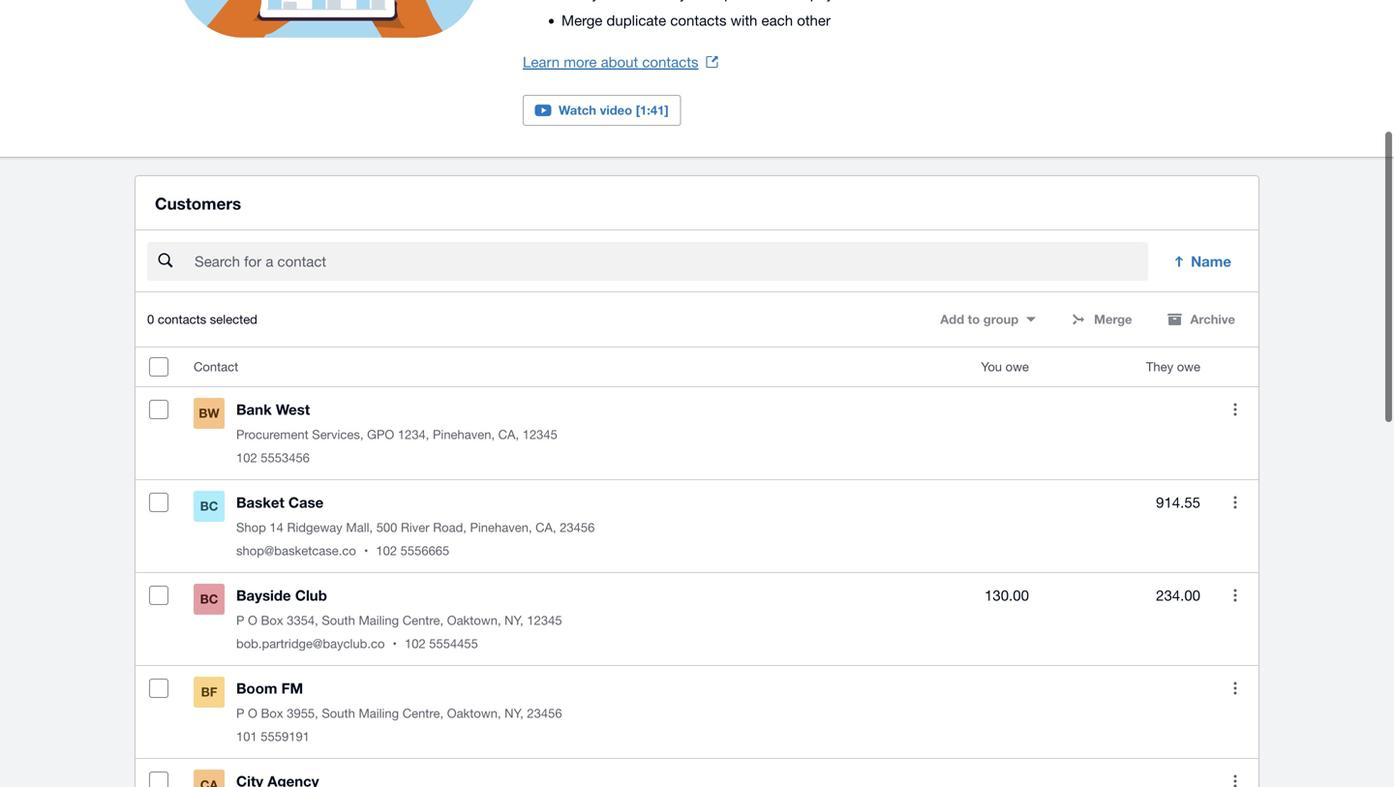 Task type: describe. For each thing, give the bounding box(es) containing it.
914.55
[[1157, 494, 1201, 511]]

102 inside bank west procurement services, gpo 1234, pinehaven, ca, 12345 102 5553456
[[236, 451, 257, 466]]

they owe
[[1147, 360, 1201, 375]]

merge for merge
[[1095, 312, 1133, 327]]

1 vertical spatial contacts
[[643, 53, 699, 70]]

mailing for club
[[359, 613, 399, 628]]

name button
[[1161, 242, 1248, 281]]

add to group button
[[929, 304, 1048, 335]]

o for bayside club
[[248, 613, 258, 628]]

101
[[236, 730, 257, 745]]

234.00 link
[[1157, 584, 1201, 608]]

merge button
[[1060, 304, 1145, 335]]

oaktown, for bayside club
[[447, 613, 501, 628]]

102 for bayside club
[[405, 637, 426, 652]]

p for bayside club
[[236, 613, 245, 628]]

23456 for boom fm
[[527, 706, 562, 721]]

shop@basketcase.co
[[236, 544, 356, 559]]

archive
[[1191, 312, 1236, 327]]

more row options image for west
[[1217, 391, 1255, 429]]

learn more about contacts link
[[523, 48, 718, 76]]

owe for you owe
[[1006, 360, 1030, 375]]

Search for a contact field
[[193, 243, 1149, 280]]

video
[[600, 103, 633, 118]]

23456 for basket case
[[560, 520, 595, 535]]

south for club
[[322, 613, 355, 628]]

with
[[731, 12, 758, 29]]

contact
[[194, 360, 239, 375]]

3354,
[[287, 613, 318, 628]]

box for boom
[[261, 706, 283, 721]]

bob.partridge@bayclub.co
[[236, 637, 385, 652]]

bayside
[[236, 587, 291, 605]]

more row options image for fm
[[1217, 670, 1255, 708]]

duplicate
[[607, 12, 667, 29]]

you
[[982, 360, 1003, 375]]

centre, for bayside club
[[403, 613, 444, 628]]

gpo
[[367, 427, 395, 442]]

west
[[276, 401, 310, 419]]

they
[[1147, 360, 1174, 375]]

3 more row options image from the top
[[1217, 763, 1255, 788]]

watch video [1:41] button
[[523, 95, 682, 126]]

contact list table element
[[136, 348, 1259, 788]]

box for bayside
[[261, 613, 283, 628]]

basket
[[236, 494, 285, 512]]

boom
[[236, 680, 278, 698]]

3955,
[[287, 706, 318, 721]]

learn more about contacts
[[523, 53, 699, 70]]

5556665
[[401, 544, 450, 559]]

0 vertical spatial contacts
[[671, 12, 727, 29]]

merge duplicate contacts with each other
[[562, 12, 831, 29]]

0
[[147, 312, 154, 327]]

ny, for boom fm
[[505, 706, 524, 721]]

selected
[[210, 312, 258, 327]]

more
[[564, 53, 597, 70]]



Task type: locate. For each thing, give the bounding box(es) containing it.
• inside basket case shop 14 ridgeway mall, 500 river road, pinehaven, ca, 23456 shop@basketcase.co • 102 5556665
[[364, 544, 368, 559]]

centre, down 5554455
[[403, 706, 444, 721]]

south right 3955,
[[322, 706, 355, 721]]

2 owe from the left
[[1178, 360, 1201, 375]]

0 horizontal spatial ca,
[[499, 427, 519, 442]]

each
[[762, 12, 793, 29]]

mailing right 3955,
[[359, 706, 399, 721]]

bc left 'bayside'
[[200, 592, 218, 607]]

1 horizontal spatial owe
[[1178, 360, 1201, 375]]

ca,
[[499, 427, 519, 442], [536, 520, 557, 535]]

1 p from the top
[[236, 613, 245, 628]]

2 south from the top
[[322, 706, 355, 721]]

1 vertical spatial bc
[[200, 592, 218, 607]]

1 vertical spatial •
[[393, 637, 397, 652]]

ca, right 'road,'
[[536, 520, 557, 535]]

914.55 link
[[1157, 491, 1201, 515]]

• for bayside club
[[393, 637, 397, 652]]

• down mall,
[[364, 544, 368, 559]]

mailing up bob.partridge@bayclub.co
[[359, 613, 399, 628]]

customers
[[155, 194, 241, 213]]

centre, up 5554455
[[403, 613, 444, 628]]

2 vertical spatial contacts
[[158, 312, 207, 327]]

0 vertical spatial more row options image
[[1217, 484, 1255, 522]]

0 vertical spatial merge
[[562, 12, 603, 29]]

o
[[248, 613, 258, 628], [248, 706, 258, 721]]

102 inside bayside club p o box 3354, south mailing centre, oaktown, ny, 12345 bob.partridge@bayclub.co • 102 5554455
[[405, 637, 426, 652]]

1 owe from the left
[[1006, 360, 1030, 375]]

centre,
[[403, 613, 444, 628], [403, 706, 444, 721]]

1 o from the top
[[248, 613, 258, 628]]

2 box from the top
[[261, 706, 283, 721]]

1 vertical spatial 102
[[376, 544, 397, 559]]

south for fm
[[322, 706, 355, 721]]

south
[[322, 613, 355, 628], [322, 706, 355, 721]]

1 vertical spatial south
[[322, 706, 355, 721]]

ny, for bayside club
[[505, 613, 524, 628]]

more row options image for case
[[1217, 484, 1255, 522]]

[1:41]
[[636, 103, 669, 118]]

0 vertical spatial ny,
[[505, 613, 524, 628]]

1 vertical spatial o
[[248, 706, 258, 721]]

pinehaven, inside basket case shop 14 ridgeway mall, 500 river road, pinehaven, ca, 23456 shop@basketcase.co • 102 5556665
[[470, 520, 532, 535]]

contacts down merge duplicate contacts with each other
[[643, 53, 699, 70]]

merge for merge duplicate contacts with each other
[[562, 12, 603, 29]]

you owe
[[982, 360, 1030, 375]]

p for boom fm
[[236, 706, 245, 721]]

0 vertical spatial south
[[322, 613, 355, 628]]

o inside boom fm p o box 3955, south mailing centre, oaktown, ny, 23456 101 5559191
[[248, 706, 258, 721]]

23456 inside basket case shop 14 ridgeway mall, 500 river road, pinehaven, ca, 23456 shop@basketcase.co • 102 5556665
[[560, 520, 595, 535]]

1 more row options image from the top
[[1217, 484, 1255, 522]]

1 vertical spatial more row options image
[[1217, 577, 1255, 615]]

1 vertical spatial oaktown,
[[447, 706, 501, 721]]

0 vertical spatial mailing
[[359, 613, 399, 628]]

pinehaven, right 1234,
[[433, 427, 495, 442]]

mailing inside boom fm p o box 3955, south mailing centre, oaktown, ny, 23456 101 5559191
[[359, 706, 399, 721]]

about
[[601, 53, 639, 70]]

14
[[270, 520, 284, 535]]

group
[[984, 312, 1019, 327]]

102 left 5554455
[[405, 637, 426, 652]]

learn
[[523, 53, 560, 70]]

12345 inside bayside club p o box 3354, south mailing centre, oaktown, ny, 12345 bob.partridge@bayclub.co • 102 5554455
[[527, 613, 562, 628]]

5553456
[[261, 451, 310, 466]]

mall,
[[346, 520, 373, 535]]

services,
[[312, 427, 364, 442]]

0 vertical spatial 102
[[236, 451, 257, 466]]

1 vertical spatial ca,
[[536, 520, 557, 535]]

more row options image
[[1217, 391, 1255, 429], [1217, 577, 1255, 615], [1217, 763, 1255, 788]]

archive button
[[1156, 304, 1248, 335]]

watch video [1:41]
[[559, 103, 669, 118]]

0 vertical spatial pinehaven,
[[433, 427, 495, 442]]

1 vertical spatial mailing
[[359, 706, 399, 721]]

bf
[[201, 685, 217, 700]]

12345 inside bank west procurement services, gpo 1234, pinehaven, ca, 12345 102 5553456
[[523, 427, 558, 442]]

oaktown, down 5554455
[[447, 706, 501, 721]]

2 mailing from the top
[[359, 706, 399, 721]]

box
[[261, 613, 283, 628], [261, 706, 283, 721]]

ca, inside basket case shop 14 ridgeway mall, 500 river road, pinehaven, ca, 23456 shop@basketcase.co • 102 5556665
[[536, 520, 557, 535]]

south inside bayside club p o box 3354, south mailing centre, oaktown, ny, 12345 bob.partridge@bayclub.co • 102 5554455
[[322, 613, 355, 628]]

case
[[289, 494, 324, 512]]

more row options image for club
[[1217, 577, 1255, 615]]

1 vertical spatial p
[[236, 706, 245, 721]]

ca, inside bank west procurement services, gpo 1234, pinehaven, ca, 12345 102 5553456
[[499, 427, 519, 442]]

1 oaktown, from the top
[[447, 613, 501, 628]]

owe right they
[[1178, 360, 1201, 375]]

1 more row options image from the top
[[1217, 391, 1255, 429]]

1 centre, from the top
[[403, 613, 444, 628]]

club
[[295, 587, 327, 605]]

bc for basket case
[[200, 499, 218, 514]]

oaktown, up 5554455
[[447, 613, 501, 628]]

0 vertical spatial p
[[236, 613, 245, 628]]

ridgeway
[[287, 520, 343, 535]]

1 horizontal spatial •
[[393, 637, 397, 652]]

centre, inside boom fm p o box 3955, south mailing centre, oaktown, ny, 23456 101 5559191
[[403, 706, 444, 721]]

2 more row options image from the top
[[1217, 577, 1255, 615]]

basket case shop 14 ridgeway mall, 500 river road, pinehaven, ca, 23456 shop@basketcase.co • 102 5556665
[[236, 494, 595, 559]]

owe for they owe
[[1178, 360, 1201, 375]]

p
[[236, 613, 245, 628], [236, 706, 245, 721]]

bc for bayside club
[[200, 592, 218, 607]]

o up 101
[[248, 706, 258, 721]]

2 horizontal spatial 102
[[405, 637, 426, 652]]

fm
[[282, 680, 303, 698]]

2 bc from the top
[[200, 592, 218, 607]]

pinehaven, right 'road,'
[[470, 520, 532, 535]]

contacts
[[671, 12, 727, 29], [643, 53, 699, 70], [158, 312, 207, 327]]

oaktown, for boom fm
[[447, 706, 501, 721]]

other
[[797, 12, 831, 29]]

• inside bayside club p o box 3354, south mailing centre, oaktown, ny, 12345 bob.partridge@bayclub.co • 102 5554455
[[393, 637, 397, 652]]

oaktown, inside boom fm p o box 3955, south mailing centre, oaktown, ny, 23456 101 5559191
[[447, 706, 501, 721]]

centre, inside bayside club p o box 3354, south mailing centre, oaktown, ny, 12345 bob.partridge@bayclub.co • 102 5554455
[[403, 613, 444, 628]]

0 vertical spatial bc
[[200, 499, 218, 514]]

0 vertical spatial o
[[248, 613, 258, 628]]

ny,
[[505, 613, 524, 628], [505, 706, 524, 721]]

0 vertical spatial box
[[261, 613, 283, 628]]

merge inside button
[[1095, 312, 1133, 327]]

0 contacts selected
[[147, 312, 258, 327]]

2 vertical spatial 102
[[405, 637, 426, 652]]

add
[[941, 312, 965, 327]]

o down 'bayside'
[[248, 613, 258, 628]]

box inside boom fm p o box 3955, south mailing centre, oaktown, ny, 23456 101 5559191
[[261, 706, 283, 721]]

102 for basket case
[[376, 544, 397, 559]]

23456
[[560, 520, 595, 535], [527, 706, 562, 721]]

1 vertical spatial merge
[[1095, 312, 1133, 327]]

0 horizontal spatial 102
[[236, 451, 257, 466]]

2 ny, from the top
[[505, 706, 524, 721]]

0 vertical spatial centre,
[[403, 613, 444, 628]]

0 vertical spatial 23456
[[560, 520, 595, 535]]

box inside bayside club p o box 3354, south mailing centre, oaktown, ny, 12345 bob.partridge@bayclub.co • 102 5554455
[[261, 613, 283, 628]]

1 box from the top
[[261, 613, 283, 628]]

5559191
[[261, 730, 310, 745]]

ca, right 1234,
[[499, 427, 519, 442]]

watch
[[559, 103, 597, 118]]

0 horizontal spatial merge
[[562, 12, 603, 29]]

234.00
[[1157, 587, 1201, 604]]

mailing
[[359, 613, 399, 628], [359, 706, 399, 721]]

1 ny, from the top
[[505, 613, 524, 628]]

o inside bayside club p o box 3354, south mailing centre, oaktown, ny, 12345 bob.partridge@bayclub.co • 102 5554455
[[248, 613, 258, 628]]

0 vertical spatial 12345
[[523, 427, 558, 442]]

1 vertical spatial more row options image
[[1217, 670, 1255, 708]]

owe
[[1006, 360, 1030, 375], [1178, 360, 1201, 375]]

1 vertical spatial 23456
[[527, 706, 562, 721]]

box down 'bayside'
[[261, 613, 283, 628]]

oaktown, inside bayside club p o box 3354, south mailing centre, oaktown, ny, 12345 bob.partridge@bayclub.co • 102 5554455
[[447, 613, 501, 628]]

bayside club p o box 3354, south mailing centre, oaktown, ny, 12345 bob.partridge@bayclub.co • 102 5554455
[[236, 587, 562, 652]]

merge
[[562, 12, 603, 29], [1095, 312, 1133, 327]]

2 o from the top
[[248, 706, 258, 721]]

0 vertical spatial ca,
[[499, 427, 519, 442]]

more row options image
[[1217, 484, 1255, 522], [1217, 670, 1255, 708]]

box up 5559191
[[261, 706, 283, 721]]

2 vertical spatial more row options image
[[1217, 763, 1255, 788]]

1 vertical spatial 12345
[[527, 613, 562, 628]]

1 horizontal spatial 102
[[376, 544, 397, 559]]

ny, inside bayside club p o box 3354, south mailing centre, oaktown, ny, 12345 bob.partridge@bayclub.co • 102 5554455
[[505, 613, 524, 628]]

1234,
[[398, 427, 430, 442]]

1 vertical spatial ny,
[[505, 706, 524, 721]]

p up 101
[[236, 706, 245, 721]]

oaktown,
[[447, 613, 501, 628], [447, 706, 501, 721]]

23456 inside boom fm p o box 3955, south mailing centre, oaktown, ny, 23456 101 5559191
[[527, 706, 562, 721]]

merge up more
[[562, 12, 603, 29]]

0 vertical spatial more row options image
[[1217, 391, 1255, 429]]

1 vertical spatial pinehaven,
[[470, 520, 532, 535]]

mailing inside bayside club p o box 3354, south mailing centre, oaktown, ny, 12345 bob.partridge@bayclub.co • 102 5554455
[[359, 613, 399, 628]]

500
[[377, 520, 398, 535]]

• for basket case
[[364, 544, 368, 559]]

shop
[[236, 520, 266, 535]]

1 horizontal spatial ca,
[[536, 520, 557, 535]]

•
[[364, 544, 368, 559], [393, 637, 397, 652]]

12345
[[523, 427, 558, 442], [527, 613, 562, 628]]

p inside boom fm p o box 3955, south mailing centre, oaktown, ny, 23456 101 5559191
[[236, 706, 245, 721]]

bw
[[199, 406, 220, 421]]

pinehaven,
[[433, 427, 495, 442], [470, 520, 532, 535]]

bank
[[236, 401, 272, 419]]

ny, inside boom fm p o box 3955, south mailing centre, oaktown, ny, 23456 101 5559191
[[505, 706, 524, 721]]

pinehaven, inside bank west procurement services, gpo 1234, pinehaven, ca, 12345 102 5553456
[[433, 427, 495, 442]]

owe right you
[[1006, 360, 1030, 375]]

1 south from the top
[[322, 613, 355, 628]]

merge left the archive button
[[1095, 312, 1133, 327]]

2 centre, from the top
[[403, 706, 444, 721]]

road,
[[433, 520, 467, 535]]

• left 5554455
[[393, 637, 397, 652]]

to
[[968, 312, 981, 327]]

0 vertical spatial oaktown,
[[447, 613, 501, 628]]

name
[[1192, 253, 1232, 270]]

5554455
[[429, 637, 478, 652]]

mailing for fm
[[359, 706, 399, 721]]

130.00 link
[[985, 584, 1030, 608]]

102
[[236, 451, 257, 466], [376, 544, 397, 559], [405, 637, 426, 652]]

0 horizontal spatial •
[[364, 544, 368, 559]]

1 horizontal spatial merge
[[1095, 312, 1133, 327]]

102 inside basket case shop 14 ridgeway mall, 500 river road, pinehaven, ca, 23456 shop@basketcase.co • 102 5556665
[[376, 544, 397, 559]]

1 vertical spatial centre,
[[403, 706, 444, 721]]

boom fm p o box 3955, south mailing centre, oaktown, ny, 23456 101 5559191
[[236, 680, 562, 745]]

bc left basket
[[200, 499, 218, 514]]

contacts right 0
[[158, 312, 207, 327]]

130.00
[[985, 587, 1030, 604]]

2 more row options image from the top
[[1217, 670, 1255, 708]]

102 down procurement on the bottom left
[[236, 451, 257, 466]]

2 p from the top
[[236, 706, 245, 721]]

102 down 500
[[376, 544, 397, 559]]

add to group
[[941, 312, 1019, 327]]

1 bc from the top
[[200, 499, 218, 514]]

2 oaktown, from the top
[[447, 706, 501, 721]]

o for boom fm
[[248, 706, 258, 721]]

contacts left with at right
[[671, 12, 727, 29]]

procurement
[[236, 427, 309, 442]]

0 vertical spatial •
[[364, 544, 368, 559]]

p inside bayside club p o box 3354, south mailing centre, oaktown, ny, 12345 bob.partridge@bayclub.co • 102 5554455
[[236, 613, 245, 628]]

bc
[[200, 499, 218, 514], [200, 592, 218, 607]]

bank west procurement services, gpo 1234, pinehaven, ca, 12345 102 5553456
[[236, 401, 558, 466]]

south right the 3354,
[[322, 613, 355, 628]]

1 mailing from the top
[[359, 613, 399, 628]]

river
[[401, 520, 430, 535]]

south inside boom fm p o box 3955, south mailing centre, oaktown, ny, 23456 101 5559191
[[322, 706, 355, 721]]

1 vertical spatial box
[[261, 706, 283, 721]]

0 horizontal spatial owe
[[1006, 360, 1030, 375]]

p down 'bayside'
[[236, 613, 245, 628]]

centre, for boom fm
[[403, 706, 444, 721]]



Task type: vqa. For each thing, say whether or not it's contained in the screenshot.
•
yes



